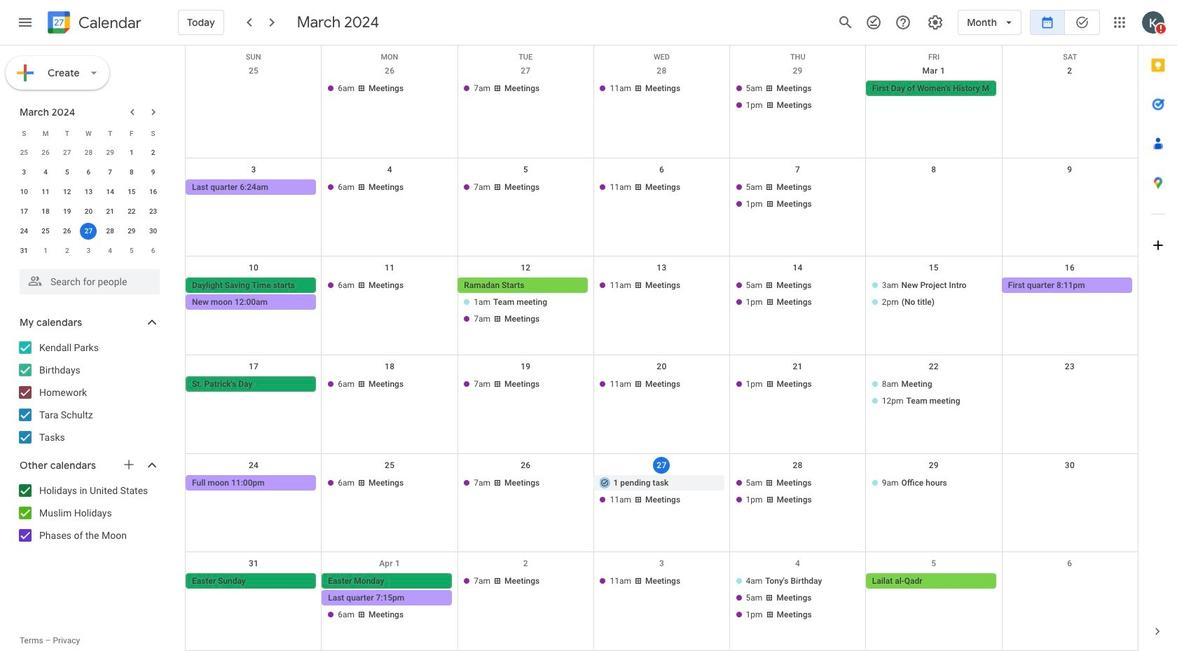 Task type: locate. For each thing, give the bounding box(es) containing it.
23 element
[[145, 203, 162, 220]]

april 1 element
[[37, 243, 54, 259]]

27, today element
[[80, 223, 97, 240]]

february 28 element
[[80, 144, 97, 161]]

grid
[[185, 46, 1139, 651]]

20 element
[[80, 203, 97, 220]]

25 element
[[37, 223, 54, 240]]

None search field
[[0, 264, 174, 294]]

heading inside calendar element
[[76, 14, 142, 31]]

19 element
[[59, 203, 76, 220]]

february 26 element
[[37, 144, 54, 161]]

tab list
[[1139, 46, 1178, 612]]

row group
[[13, 143, 164, 261]]

row
[[186, 46, 1139, 62], [186, 60, 1139, 158], [13, 123, 164, 143], [13, 143, 164, 163], [186, 158, 1139, 257], [13, 163, 164, 182], [13, 182, 164, 202], [13, 202, 164, 222], [13, 222, 164, 241], [13, 241, 164, 261], [186, 257, 1139, 355], [186, 355, 1139, 454], [186, 454, 1139, 553], [186, 553, 1139, 651]]

february 25 element
[[16, 144, 32, 161]]

2 element
[[145, 144, 162, 161]]

10 element
[[16, 184, 32, 201]]

calendar element
[[45, 8, 142, 39]]

12 element
[[59, 184, 76, 201]]

april 5 element
[[123, 243, 140, 259]]

april 2 element
[[59, 243, 76, 259]]

april 4 element
[[102, 243, 119, 259]]

24 element
[[16, 223, 32, 240]]

1 element
[[123, 144, 140, 161]]

heading
[[76, 14, 142, 31]]

cell
[[186, 81, 322, 114], [730, 81, 866, 114], [730, 179, 866, 213], [866, 179, 1002, 213], [78, 222, 99, 241], [186, 278, 322, 328], [458, 278, 594, 328], [730, 278, 866, 328], [866, 278, 1002, 328], [866, 376, 1002, 410], [594, 475, 730, 509], [730, 475, 866, 509], [322, 574, 458, 624], [730, 574, 866, 624]]

30 element
[[145, 223, 162, 240]]

february 27 element
[[59, 144, 76, 161]]

march 2024 grid
[[13, 123, 164, 261]]

5 element
[[59, 164, 76, 181]]



Task type: vqa. For each thing, say whether or not it's contained in the screenshot.
Add other calendars icon
yes



Task type: describe. For each thing, give the bounding box(es) containing it.
february 29 element
[[102, 144, 119, 161]]

11 element
[[37, 184, 54, 201]]

13 element
[[80, 184, 97, 201]]

18 element
[[37, 203, 54, 220]]

add other calendars image
[[122, 458, 136, 472]]

Search for people text field
[[28, 269, 151, 294]]

april 6 element
[[145, 243, 162, 259]]

8 element
[[123, 164, 140, 181]]

21 element
[[102, 203, 119, 220]]

14 element
[[102, 184, 119, 201]]

17 element
[[16, 203, 32, 220]]

cell inside march 2024 grid
[[78, 222, 99, 241]]

29 element
[[123, 223, 140, 240]]

16 element
[[145, 184, 162, 201]]

april 3 element
[[80, 243, 97, 259]]

settings menu image
[[928, 14, 944, 31]]

6 element
[[80, 164, 97, 181]]

other calendars list
[[3, 480, 174, 547]]

31 element
[[16, 243, 32, 259]]

my calendars list
[[3, 337, 174, 449]]

9 element
[[145, 164, 162, 181]]

3 element
[[16, 164, 32, 181]]

22 element
[[123, 203, 140, 220]]

26 element
[[59, 223, 76, 240]]

28 element
[[102, 223, 119, 240]]

7 element
[[102, 164, 119, 181]]

15 element
[[123, 184, 140, 201]]

4 element
[[37, 164, 54, 181]]

main drawer image
[[17, 14, 34, 31]]



